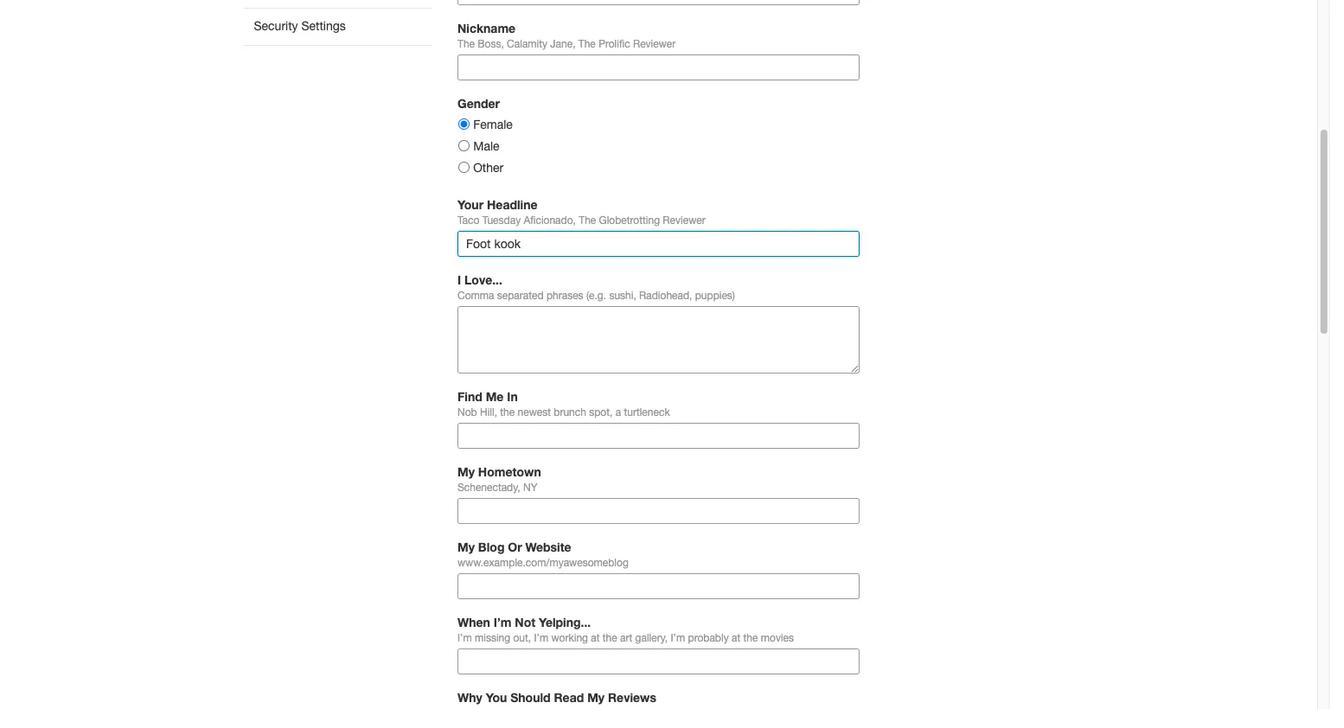Task type: describe. For each thing, give the bounding box(es) containing it.
website
[[526, 540, 571, 555]]

i love... comma separated phrases (e.g. sushi, radiohead, puppies)
[[458, 272, 735, 302]]

spot,
[[589, 407, 613, 419]]

your headline taco tuesday aficionado, the globetrotting reviewer
[[458, 197, 706, 227]]

my for hometown
[[458, 465, 475, 479]]

headline
[[487, 197, 538, 212]]

reviews
[[608, 690, 656, 705]]

(e.g.
[[586, 290, 606, 302]]

i'm right gallery,
[[671, 632, 685, 644]]

tuesday
[[482, 214, 521, 227]]

why
[[458, 690, 482, 705]]

schenectady,
[[458, 482, 520, 494]]

my blog or website www.example.com/myawesomeblog
[[458, 540, 629, 569]]

probably
[[688, 632, 729, 644]]

the left boss,
[[458, 38, 475, 50]]

hometown
[[478, 465, 541, 479]]

in
[[507, 389, 518, 404]]

working
[[551, 632, 588, 644]]

i'm right the out,
[[534, 632, 549, 644]]

the for headline
[[579, 214, 596, 227]]

Your Headline text field
[[458, 231, 860, 257]]

your
[[458, 197, 484, 212]]

female
[[473, 118, 513, 132]]

or
[[508, 540, 522, 555]]

should
[[511, 690, 551, 705]]

my hometown schenectady, ny
[[458, 465, 541, 494]]

reviewer for headline
[[663, 214, 706, 227]]

gender
[[458, 96, 500, 111]]

taco
[[458, 214, 479, 227]]

yelping...
[[539, 615, 591, 630]]

why you should read my reviews
[[458, 690, 656, 705]]

hill,
[[480, 407, 497, 419]]

When I'm Not Yelping... text field
[[458, 649, 860, 675]]

missing
[[475, 632, 510, 644]]

separated
[[497, 290, 544, 302]]

phrases
[[547, 290, 584, 302]]

i
[[458, 272, 461, 287]]

nickname
[[458, 21, 516, 35]]

My Hometown text field
[[458, 498, 860, 524]]

2 at from the left
[[732, 632, 741, 644]]

puppies)
[[695, 290, 735, 302]]

my for blog
[[458, 540, 475, 555]]

newest
[[518, 407, 551, 419]]

globetrotting
[[599, 214, 660, 227]]

turtleneck
[[624, 407, 670, 419]]

Nickname text field
[[458, 55, 860, 80]]



Task type: locate. For each thing, give the bounding box(es) containing it.
1 vertical spatial my
[[458, 540, 475, 555]]

My Blog Or Website text field
[[458, 574, 860, 600]]

reviewer
[[633, 38, 676, 50], [663, 214, 706, 227]]

out,
[[513, 632, 531, 644]]

settings
[[301, 19, 346, 33]]

the inside your headline taco tuesday aficionado, the globetrotting reviewer
[[579, 214, 596, 227]]

reviewer inside nickname the boss, calamity jane, the prolific reviewer
[[633, 38, 676, 50]]

at right working
[[591, 632, 600, 644]]

the down in
[[500, 407, 515, 419]]

the right aficionado,
[[579, 214, 596, 227]]

when
[[458, 615, 490, 630]]

blog
[[478, 540, 505, 555]]

2 vertical spatial my
[[587, 690, 605, 705]]

the for the
[[578, 38, 596, 50]]

0 horizontal spatial at
[[591, 632, 600, 644]]

my right read
[[587, 690, 605, 705]]

nickname the boss, calamity jane, the prolific reviewer
[[458, 21, 676, 50]]

i'm up missing
[[494, 615, 512, 630]]

at right probably
[[732, 632, 741, 644]]

security
[[254, 19, 298, 33]]

my inside my blog or website www.example.com/myawesomeblog
[[458, 540, 475, 555]]

the left 'art' on the left bottom of page
[[603, 632, 617, 644]]

male
[[473, 139, 500, 153]]

you
[[486, 690, 507, 705]]

my
[[458, 465, 475, 479], [458, 540, 475, 555], [587, 690, 605, 705]]

0 vertical spatial my
[[458, 465, 475, 479]]

Male radio
[[458, 140, 470, 151]]

reviewer up nickname text field
[[633, 38, 676, 50]]

radiohead,
[[639, 290, 692, 302]]

i'm down when
[[458, 632, 472, 644]]

my inside my hometown schenectady, ny
[[458, 465, 475, 479]]

nob
[[458, 407, 477, 419]]

not
[[515, 615, 536, 630]]

my left blog on the left bottom of page
[[458, 540, 475, 555]]

ny
[[523, 482, 538, 494]]

the left movies
[[743, 632, 758, 644]]

find
[[458, 389, 482, 404]]

brunch
[[554, 407, 586, 419]]

security settings
[[254, 19, 346, 33]]

I Love... text field
[[458, 306, 860, 374]]

reviewer up the your headline text field
[[663, 214, 706, 227]]

at
[[591, 632, 600, 644], [732, 632, 741, 644]]

the inside find me in nob hill, the newest brunch spot, a turtleneck
[[500, 407, 515, 419]]

1 at from the left
[[591, 632, 600, 644]]

reviewer for the
[[633, 38, 676, 50]]

security settings link
[[243, 8, 432, 46]]

the
[[500, 407, 515, 419], [603, 632, 617, 644], [743, 632, 758, 644]]

find me in nob hill, the newest brunch spot, a turtleneck
[[458, 389, 670, 419]]

www.example.com/myawesomeblog
[[458, 557, 629, 569]]

Female radio
[[458, 119, 470, 130]]

the right jane,
[[578, 38, 596, 50]]

love...
[[465, 272, 502, 287]]

other
[[473, 161, 504, 175]]

1 horizontal spatial the
[[603, 632, 617, 644]]

reviewer inside your headline taco tuesday aficionado, the globetrotting reviewer
[[663, 214, 706, 227]]

a
[[616, 407, 621, 419]]

Other radio
[[458, 162, 470, 173]]

Find Me In text field
[[458, 423, 860, 449]]

sushi,
[[609, 290, 636, 302]]

gallery,
[[635, 632, 668, 644]]

2 horizontal spatial the
[[743, 632, 758, 644]]

comma
[[458, 290, 494, 302]]

1 horizontal spatial at
[[732, 632, 741, 644]]

boss,
[[478, 38, 504, 50]]

movies
[[761, 632, 794, 644]]

prolific
[[599, 38, 630, 50]]

1 vertical spatial reviewer
[[663, 214, 706, 227]]

when i'm not yelping... i'm missing out, i'm working at the art gallery, i'm probably at the movies
[[458, 615, 794, 644]]

Last Name text field
[[458, 0, 860, 5]]

0 horizontal spatial the
[[500, 407, 515, 419]]

read
[[554, 690, 584, 705]]

i'm
[[494, 615, 512, 630], [458, 632, 472, 644], [534, 632, 549, 644], [671, 632, 685, 644]]

jane,
[[550, 38, 576, 50]]

the
[[458, 38, 475, 50], [578, 38, 596, 50], [579, 214, 596, 227]]

my up the "schenectady,"
[[458, 465, 475, 479]]

calamity
[[507, 38, 548, 50]]

me
[[486, 389, 504, 404]]

0 vertical spatial reviewer
[[633, 38, 676, 50]]

aficionado,
[[524, 214, 576, 227]]

art
[[620, 632, 633, 644]]



Task type: vqa. For each thing, say whether or not it's contained in the screenshot.
movies on the right of the page
yes



